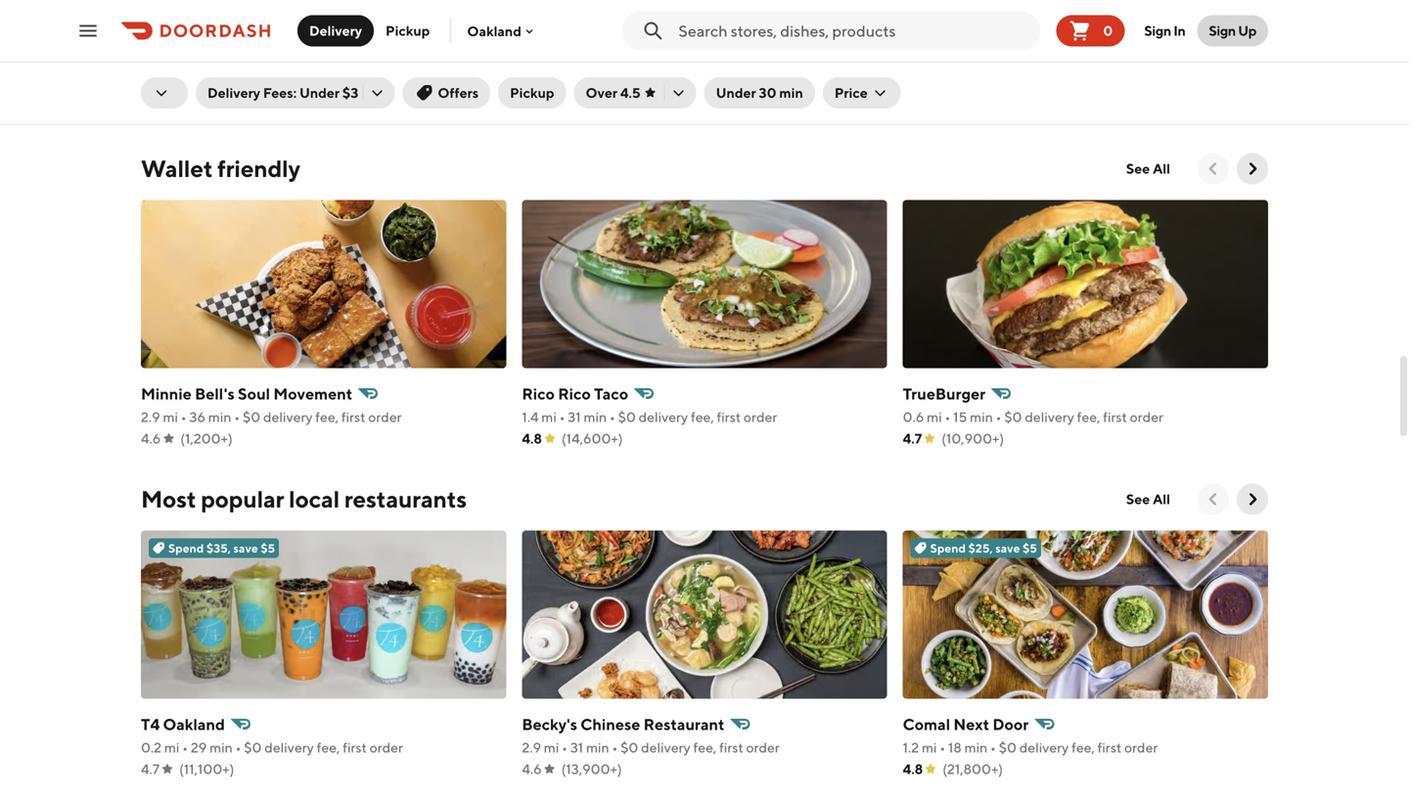 Task type: locate. For each thing, give the bounding box(es) containing it.
see all
[[1126, 161, 1171, 177], [1126, 491, 1171, 508]]

min inside button
[[779, 85, 803, 101]]

21
[[191, 78, 204, 95]]

mi down sushi villa
[[164, 78, 180, 95]]

0 horizontal spatial 4.8
[[522, 431, 542, 447]]

previous button of carousel image for wallet friendly
[[1204, 159, 1223, 179]]

1.4 mi • 31 min • $​0 delivery fee, first order
[[522, 409, 777, 425]]

save right $35,
[[233, 542, 258, 556]]

min up (13,900+)
[[586, 740, 609, 756]]

min right 15
[[970, 409, 993, 425]]

rico left taco at the left of page
[[558, 385, 591, 403]]

under
[[299, 85, 340, 101], [716, 85, 756, 101]]

0.2
[[141, 78, 162, 95], [141, 740, 162, 756]]

price button
[[823, 77, 901, 109]]

becky's chinese restaurant
[[522, 716, 725, 734]]

see for wallet friendly
[[1126, 161, 1150, 177]]

mi
[[922, 77, 937, 93], [164, 78, 180, 95], [545, 78, 561, 95], [163, 409, 178, 425], [542, 409, 557, 425], [927, 409, 942, 425], [164, 740, 180, 756], [544, 740, 559, 756], [922, 740, 937, 756]]

2 save from the left
[[996, 542, 1020, 556]]

mi right 1.3
[[922, 77, 937, 93]]

2 all from the top
[[1153, 491, 1171, 508]]

see all for most popular local restaurants
[[1126, 491, 1171, 508]]

0 horizontal spatial delivery
[[207, 85, 260, 101]]

0.6
[[903, 409, 924, 425]]

pickup
[[386, 23, 430, 39], [510, 85, 554, 101]]

2 rico from the left
[[558, 385, 591, 403]]

soul
[[238, 385, 270, 403]]

1 horizontal spatial sign
[[1209, 23, 1236, 39]]

under inside under 30 min button
[[716, 85, 756, 101]]

1 horizontal spatial under
[[716, 85, 756, 101]]

0.2 down sushi
[[141, 78, 162, 95]]

1 horizontal spatial rico
[[558, 385, 591, 403]]

order for oakland
[[370, 740, 403, 756]]

1 vertical spatial see
[[1126, 491, 1150, 508]]

4.6 down 2.0
[[522, 100, 542, 116]]

4.6 down 'becky's'
[[522, 762, 542, 778]]

1 vertical spatial 2.9
[[522, 740, 541, 756]]

order for next
[[1125, 740, 1158, 756]]

1 vertical spatial pickup button
[[498, 77, 566, 109]]

$​0 down taco at the left of page
[[618, 409, 636, 425]]

0 vertical spatial 2.9
[[141, 409, 160, 425]]

4.6 down minnie
[[141, 431, 161, 447]]

4.8 down 1.2
[[903, 762, 923, 778]]

next button of carousel image
[[1243, 159, 1263, 179], [1243, 490, 1263, 510]]

1 horizontal spatial 4.8
[[903, 762, 923, 778]]

mi right 1.4
[[542, 409, 557, 425]]

2.9 down minnie
[[141, 409, 160, 425]]

under 30 min
[[716, 85, 803, 101]]

0.2 down the t4
[[141, 740, 162, 756]]

mi down 'becky's'
[[544, 740, 559, 756]]

1 under from the left
[[299, 85, 340, 101]]

2 spend from the left
[[930, 542, 966, 556]]

oakland up offers
[[467, 23, 522, 39]]

15
[[953, 409, 967, 425]]

1 vertical spatial oakland
[[163, 716, 225, 734]]

0 horizontal spatial sign
[[1144, 23, 1171, 39]]

4.6
[[141, 100, 161, 116], [522, 100, 542, 116], [141, 431, 161, 447], [522, 762, 542, 778]]

fee, for bell's
[[315, 409, 339, 425]]

2 0.2 from the top
[[141, 740, 162, 756]]

2 under from the left
[[716, 85, 756, 101]]

0 horizontal spatial save
[[233, 542, 258, 556]]

t4
[[141, 716, 160, 734]]

min
[[967, 77, 990, 93], [206, 78, 230, 95], [589, 78, 612, 95], [779, 85, 803, 101], [208, 409, 231, 425], [584, 409, 607, 425], [970, 409, 993, 425], [210, 740, 233, 756], [586, 740, 609, 756], [965, 740, 988, 756]]

• down the rico rico taco
[[559, 409, 565, 425]]

2 see all from the top
[[1126, 491, 1171, 508]]

delivery inside "poke salad 1.3 mi • 33 min • $​0 delivery fee, first order"
[[1022, 77, 1071, 93]]

0 horizontal spatial spend
[[168, 542, 204, 556]]

29
[[191, 740, 207, 756]]

min right "29"
[[210, 740, 233, 756]]

1 spend from the left
[[168, 542, 204, 556]]

mi for villa
[[164, 78, 180, 95]]

mi for bell's
[[163, 409, 178, 425]]

min for becky's chinese restaurant
[[586, 740, 609, 756]]

$​0 down "soul"
[[243, 409, 260, 425]]

(14,600+)
[[562, 431, 623, 447]]

1 next button of carousel image from the top
[[1243, 159, 1263, 179]]

first for villa
[[340, 78, 364, 95]]

sign up
[[1209, 23, 1257, 39]]

1 vertical spatial previous button of carousel image
[[1204, 490, 1223, 510]]

min right 21
[[206, 78, 230, 95]]

1 horizontal spatial spend
[[930, 542, 966, 556]]

sign for sign up
[[1209, 23, 1236, 39]]

2 see all link from the top
[[1115, 484, 1182, 515]]

1 horizontal spatial save
[[996, 542, 1020, 556]]

friendly
[[217, 155, 300, 183]]

$​0 down door
[[999, 740, 1017, 756]]

1 horizontal spatial pickup button
[[498, 77, 566, 109]]

spend
[[168, 542, 204, 556], [930, 542, 966, 556]]

1 vertical spatial 31
[[570, 740, 584, 756]]

• left 37
[[563, 78, 569, 95]]

4.6 left the (84)
[[141, 100, 161, 116]]

rico up 1.4
[[522, 385, 555, 403]]

• down chinese at the left
[[612, 740, 618, 756]]

sign left up on the top of page
[[1209, 23, 1236, 39]]

1 horizontal spatial oakland
[[467, 23, 522, 39]]

1 horizontal spatial $5
[[1023, 542, 1037, 556]]

$​0 right over
[[624, 78, 641, 95]]

mi for rico
[[542, 409, 557, 425]]

0 vertical spatial delivery
[[309, 23, 362, 39]]

min right 30
[[779, 85, 803, 101]]

sign inside 'link'
[[1144, 23, 1171, 39]]

min right 37
[[589, 78, 612, 95]]

$​0 right 33
[[1001, 77, 1019, 93]]

delivery right 21
[[207, 85, 260, 101]]

1 horizontal spatial 4.7
[[903, 431, 922, 447]]

2 $5 from the left
[[1023, 542, 1037, 556]]

mi inside "poke salad 1.3 mi • 33 min • $​0 delivery fee, first order"
[[922, 77, 937, 93]]

pickup for topmost pickup button
[[386, 23, 430, 39]]

(32,600+)
[[561, 100, 625, 116]]

Store search: begin typing to search for stores available on DoorDash text field
[[679, 20, 1033, 42]]

save for next
[[996, 542, 1020, 556]]

• down door
[[991, 740, 996, 756]]

spend left $25,
[[930, 542, 966, 556]]

1 vertical spatial next button of carousel image
[[1243, 490, 1263, 510]]

pickup right 'delivery' button
[[386, 23, 430, 39]]

delivery up $3
[[309, 23, 362, 39]]

2.9
[[141, 409, 160, 425], [522, 740, 541, 756]]

0 vertical spatial previous button of carousel image
[[1204, 159, 1223, 179]]

$5
[[261, 542, 275, 556], [1023, 542, 1037, 556]]

mi right 2.0
[[545, 78, 561, 95]]

• left 33
[[940, 77, 946, 93]]

33
[[948, 77, 964, 93]]

31 for most popular local restaurants
[[570, 740, 584, 756]]

$5 right $25,
[[1023, 542, 1037, 556]]

1 vertical spatial see all
[[1126, 491, 1171, 508]]

1 horizontal spatial 2.9
[[522, 740, 541, 756]]

1.2 mi • 18 min • $​0 delivery fee, first order
[[903, 740, 1158, 756]]

poke salad 1.3 mi • 33 min • $​0 delivery fee, first order
[[903, 53, 1160, 93]]

first
[[1100, 77, 1124, 93], [340, 78, 364, 95], [722, 78, 746, 95], [341, 409, 366, 425], [717, 409, 741, 425], [1103, 409, 1127, 425], [343, 740, 367, 756], [719, 740, 743, 756], [1098, 740, 1122, 756]]

oakland up "29"
[[163, 716, 225, 734]]

previous button of carousel image for most popular local restaurants
[[1204, 490, 1223, 510]]

delivery for rico
[[639, 409, 688, 425]]

•
[[940, 77, 946, 93], [993, 77, 998, 93], [182, 78, 188, 95], [232, 78, 238, 95], [563, 78, 569, 95], [615, 78, 621, 95], [181, 409, 187, 425], [234, 409, 240, 425], [559, 409, 565, 425], [610, 409, 615, 425], [945, 409, 951, 425], [996, 409, 1002, 425], [182, 740, 188, 756], [235, 740, 241, 756], [562, 740, 568, 756], [612, 740, 618, 756], [940, 740, 946, 756], [991, 740, 996, 756]]

$​0 right 15
[[1004, 409, 1022, 425]]

restaurant
[[644, 716, 725, 734]]

2 see from the top
[[1126, 491, 1150, 508]]

0 horizontal spatial 4.7
[[141, 762, 160, 778]]

2 sign from the left
[[1209, 23, 1236, 39]]

0 vertical spatial see all link
[[1115, 153, 1182, 185]]

0 vertical spatial see
[[1126, 161, 1150, 177]]

mi right 1.2
[[922, 740, 937, 756]]

under 30 min button
[[704, 77, 815, 109]]

1 horizontal spatial pickup
[[510, 85, 554, 101]]

wallet
[[141, 155, 213, 183]]

31
[[568, 409, 581, 425], [570, 740, 584, 756]]

2.9 mi • 36 min • $​0 delivery fee, first order
[[141, 409, 402, 425]]

0.2 mi • 29 min • $​0 delivery fee, first order
[[141, 740, 403, 756]]

1 all from the top
[[1153, 161, 1171, 177]]

pickup button
[[374, 15, 442, 46], [498, 77, 566, 109]]

2.9 down 'becky's'
[[522, 740, 541, 756]]

fee, for oakland
[[317, 740, 340, 756]]

pickup for rightmost pickup button
[[510, 85, 554, 101]]

1 vertical spatial see all link
[[1115, 484, 1182, 515]]

4.8 down 1.4
[[522, 431, 542, 447]]

$​0 for chinese
[[621, 740, 638, 756]]

0 vertical spatial 4.7
[[903, 431, 922, 447]]

• left the 36
[[181, 409, 187, 425]]

under left $3
[[299, 85, 340, 101]]

0 horizontal spatial pickup button
[[374, 15, 442, 46]]

1 see all from the top
[[1126, 161, 1171, 177]]

1 0.2 from the top
[[141, 78, 162, 95]]

minnie bell's soul movement
[[141, 385, 353, 403]]

pickup button down the kansai at the top
[[498, 77, 566, 109]]

$​0
[[1001, 77, 1019, 93], [241, 78, 259, 95], [624, 78, 641, 95], [243, 409, 260, 425], [618, 409, 636, 425], [1004, 409, 1022, 425], [244, 740, 262, 756], [621, 740, 638, 756], [999, 740, 1017, 756]]

0 vertical spatial oakland
[[467, 23, 522, 39]]

next button of carousel image for most popular local restaurants
[[1243, 490, 1263, 510]]

$25,
[[969, 542, 993, 556]]

delivery
[[309, 23, 362, 39], [207, 85, 260, 101]]

31 up (13,900+)
[[570, 740, 584, 756]]

min right the 36
[[208, 409, 231, 425]]

1 sign from the left
[[1144, 23, 1171, 39]]

delivery for villa
[[261, 78, 311, 95]]

sign
[[1144, 23, 1171, 39], [1209, 23, 1236, 39]]

0 horizontal spatial $5
[[261, 542, 275, 556]]

0 horizontal spatial oakland
[[163, 716, 225, 734]]

4.8
[[522, 431, 542, 447], [903, 762, 923, 778]]

order
[[1127, 77, 1160, 93], [366, 78, 400, 95], [749, 78, 783, 95], [368, 409, 402, 425], [744, 409, 777, 425], [1130, 409, 1164, 425], [370, 740, 403, 756], [746, 740, 780, 756], [1125, 740, 1158, 756]]

mi for chinese
[[544, 740, 559, 756]]

2 next button of carousel image from the top
[[1243, 490, 1263, 510]]

min for minnie bell's soul movement
[[208, 409, 231, 425]]

1 horizontal spatial delivery
[[309, 23, 362, 39]]

save right $25,
[[996, 542, 1020, 556]]

0 vertical spatial 4.8
[[522, 431, 542, 447]]

0 vertical spatial pickup
[[386, 23, 430, 39]]

$​0 for rico
[[618, 409, 636, 425]]

order for bell's
[[368, 409, 402, 425]]

4.5
[[620, 85, 641, 101]]

4.7
[[903, 431, 922, 447], [141, 762, 160, 778]]

0 vertical spatial 0.2
[[141, 78, 162, 95]]

t4 oakland
[[141, 716, 225, 734]]

0 horizontal spatial rico
[[522, 385, 555, 403]]

next button of carousel image for wallet friendly
[[1243, 159, 1263, 179]]

spend left $35,
[[168, 542, 204, 556]]

• left 18
[[940, 740, 946, 756]]

4.7 down the t4
[[141, 762, 160, 778]]

fee,
[[1074, 77, 1097, 93], [314, 78, 337, 95], [696, 78, 720, 95], [315, 409, 339, 425], [691, 409, 714, 425], [1077, 409, 1101, 425], [317, 740, 340, 756], [693, 740, 717, 756], [1072, 740, 1095, 756]]

previous button of carousel image
[[1204, 159, 1223, 179], [1204, 490, 1223, 510]]

1 vertical spatial 0.2
[[141, 740, 162, 756]]

$​0 down becky's chinese restaurant
[[621, 740, 638, 756]]

delivery for delivery fees: under $3
[[207, 85, 260, 101]]

0 horizontal spatial under
[[299, 85, 340, 101]]

(1,200+)
[[180, 431, 233, 447]]

$5 right $35,
[[261, 542, 275, 556]]

1.4
[[522, 409, 539, 425]]

min right 18
[[965, 740, 988, 756]]

0 vertical spatial 31
[[568, 409, 581, 425]]

$​0 left fees:
[[241, 78, 259, 95]]

4.7 down 0.6 at the bottom
[[903, 431, 922, 447]]

36
[[189, 409, 206, 425]]

0 vertical spatial see all
[[1126, 161, 1171, 177]]

delivery for next
[[1020, 740, 1069, 756]]

1 save from the left
[[233, 542, 258, 556]]

31 down the rico rico taco
[[568, 409, 581, 425]]

spend $35, save $5
[[168, 542, 275, 556]]

• down 'becky's'
[[562, 740, 568, 756]]

0.2 for t4
[[141, 740, 162, 756]]

1 see from the top
[[1126, 161, 1150, 177]]

0.2 mi • 21 min • $​0 delivery fee, first order
[[141, 78, 400, 95]]

$​0 right "29"
[[244, 740, 262, 756]]

first for bell's
[[341, 409, 366, 425]]

0 vertical spatial next button of carousel image
[[1243, 159, 1263, 179]]

• left 15
[[945, 409, 951, 425]]

mi down t4 oakland
[[164, 740, 180, 756]]

1 $5 from the left
[[261, 542, 275, 556]]

1 vertical spatial pickup
[[510, 85, 554, 101]]

see all link for most popular local restaurants
[[1115, 484, 1182, 515]]

2 previous button of carousel image from the top
[[1204, 490, 1223, 510]]

price
[[835, 85, 868, 101]]

pickup button up the offers button
[[374, 15, 442, 46]]

1 vertical spatial all
[[1153, 491, 1171, 508]]

4.8 for comal next door
[[903, 762, 923, 778]]

1 previous button of carousel image from the top
[[1204, 159, 1223, 179]]

1 see all link from the top
[[1115, 153, 1182, 185]]

0
[[1103, 23, 1113, 39]]

0 vertical spatial all
[[1153, 161, 1171, 177]]

mi down minnie
[[163, 409, 178, 425]]

see all link for wallet friendly
[[1115, 153, 1182, 185]]

1 vertical spatial 4.7
[[141, 762, 160, 778]]

• up (10,900+)
[[996, 409, 1002, 425]]

0 horizontal spatial 2.9
[[141, 409, 160, 425]]

pickup down the kansai at the top
[[510, 85, 554, 101]]

sign left in
[[1144, 23, 1171, 39]]

order inside "poke salad 1.3 mi • 33 min • $​0 delivery fee, first order"
[[1127, 77, 1160, 93]]

see all link
[[1115, 153, 1182, 185], [1115, 484, 1182, 515]]

all for wallet friendly
[[1153, 161, 1171, 177]]

1 vertical spatial 4.8
[[903, 762, 923, 778]]

under left 30
[[716, 85, 756, 101]]

delivery inside button
[[309, 23, 362, 39]]

sushi villa
[[141, 54, 216, 73]]

all for most popular local restaurants
[[1153, 491, 1171, 508]]

oakland
[[467, 23, 522, 39], [163, 716, 225, 734]]

1 vertical spatial delivery
[[207, 85, 260, 101]]

min up (14,600+)
[[584, 409, 607, 425]]

0 horizontal spatial pickup
[[386, 23, 430, 39]]

min right 33
[[967, 77, 990, 93]]

offers button
[[403, 77, 490, 109]]

comal
[[903, 716, 950, 734]]



Task type: describe. For each thing, give the bounding box(es) containing it.
most popular local restaurants link
[[141, 484, 467, 515]]

taco
[[594, 385, 628, 403]]

fee, for rico
[[691, 409, 714, 425]]

4.6 for kansai
[[522, 100, 542, 116]]

2.9 mi • 31 min • $​0 delivery fee, first order
[[522, 740, 780, 756]]

fee, for next
[[1072, 740, 1095, 756]]

first for chinese
[[719, 740, 743, 756]]

0 button
[[1056, 15, 1125, 46]]

delivery for bell's
[[263, 409, 313, 425]]

most popular local restaurants
[[141, 486, 467, 514]]

sign for sign in
[[1144, 23, 1171, 39]]

$​0 for next
[[999, 740, 1017, 756]]

order for villa
[[366, 78, 400, 95]]

sushi
[[141, 54, 181, 73]]

4.7 for t4 oakland
[[141, 762, 160, 778]]

delivery for chinese
[[641, 740, 691, 756]]

$​0 for villa
[[241, 78, 259, 95]]

restaurants
[[344, 486, 467, 514]]

• left 21
[[182, 78, 188, 95]]

37
[[572, 78, 587, 95]]

rico rico taco
[[522, 385, 628, 403]]

delivery for oakland
[[265, 740, 314, 756]]

2.9 for minnie bell's soul movement
[[141, 409, 160, 425]]

wallet friendly link
[[141, 153, 300, 185]]

30
[[759, 85, 777, 101]]

4.8 for rico rico taco
[[522, 431, 542, 447]]

• down minnie bell's soul movement on the left of page
[[234, 409, 240, 425]]

4.7 for trueburger
[[903, 431, 922, 447]]

in
[[1174, 23, 1186, 39]]

spend for oakland
[[168, 542, 204, 556]]

door
[[993, 716, 1029, 734]]

movement
[[273, 385, 353, 403]]

first for oakland
[[343, 740, 367, 756]]

fee, inside "poke salad 1.3 mi • 33 min • $​0 delivery fee, first order"
[[1074, 77, 1097, 93]]

salad
[[943, 53, 983, 72]]

save for oakland
[[233, 542, 258, 556]]

local
[[289, 486, 340, 514]]

order for rico
[[744, 409, 777, 425]]

villa
[[184, 54, 216, 73]]

wallet friendly
[[141, 155, 300, 183]]

order for chinese
[[746, 740, 780, 756]]

oakland button
[[467, 23, 537, 39]]

0 vertical spatial pickup button
[[374, 15, 442, 46]]

$​0 for bell's
[[243, 409, 260, 425]]

18
[[948, 740, 962, 756]]

fee, for chinese
[[693, 740, 717, 756]]

• up (32,600+)
[[615, 78, 621, 95]]

delivery fees: under $3
[[207, 85, 359, 101]]

first for next
[[1098, 740, 1122, 756]]

min inside "poke salad 1.3 mi • 33 min • $​0 delivery fee, first order"
[[967, 77, 990, 93]]

• right 21
[[232, 78, 238, 95]]

0.2 for sushi
[[141, 78, 162, 95]]

$​0 inside "poke salad 1.3 mi • 33 min • $​0 delivery fee, first order"
[[1001, 77, 1019, 93]]

offers
[[438, 85, 479, 101]]

1.2
[[903, 740, 919, 756]]

4.6 for becky's chinese restaurant
[[522, 762, 542, 778]]

min for rico rico taco
[[584, 409, 607, 425]]

4.6 for minnie bell's soul movement
[[141, 431, 161, 447]]

$5 for t4 oakland
[[261, 542, 275, 556]]

• right 33
[[993, 77, 998, 93]]

minnie
[[141, 385, 192, 403]]

(10,900+)
[[942, 431, 1004, 447]]

• right "29"
[[235, 740, 241, 756]]

min for comal next door
[[965, 740, 988, 756]]

delivery for delivery
[[309, 23, 362, 39]]

$​0 for oakland
[[244, 740, 262, 756]]

$3
[[342, 85, 359, 101]]

mi for next
[[922, 740, 937, 756]]

first for rico
[[717, 409, 741, 425]]

bell's
[[195, 385, 235, 403]]

mi for oakland
[[164, 740, 180, 756]]

kansai
[[522, 54, 571, 73]]

spend for next
[[930, 542, 966, 556]]

$35,
[[206, 542, 231, 556]]

over 4.5
[[586, 85, 641, 101]]

• down taco at the left of page
[[610, 409, 615, 425]]

chinese
[[581, 716, 640, 734]]

1.3
[[903, 77, 919, 93]]

sign in link
[[1133, 11, 1197, 50]]

see for most popular local restaurants
[[1126, 491, 1150, 508]]

fee, for villa
[[314, 78, 337, 95]]

• left "29"
[[182, 740, 188, 756]]

sign up link
[[1197, 15, 1268, 46]]

poke
[[903, 53, 940, 72]]

next
[[954, 716, 990, 734]]

(84)
[[180, 100, 206, 116]]

comal next door
[[903, 716, 1029, 734]]

becky's
[[522, 716, 577, 734]]

min for sushi villa
[[206, 78, 230, 95]]

min for t4 oakland
[[210, 740, 233, 756]]

spend $25, save $5
[[930, 542, 1037, 556]]

fees:
[[263, 85, 297, 101]]

2.0
[[522, 78, 543, 95]]

min for kansai
[[589, 78, 612, 95]]

sign in
[[1144, 23, 1186, 39]]

4.6 for sushi villa
[[141, 100, 161, 116]]

min for trueburger
[[970, 409, 993, 425]]

up
[[1238, 23, 1257, 39]]

popular
[[201, 486, 284, 514]]

0.6 mi • 15 min • $​0 delivery fee, first order
[[903, 409, 1164, 425]]

delivery button
[[298, 15, 374, 46]]

trueburger
[[903, 385, 986, 403]]

2.0 mi • 37 min • $​0 delivery fee, first order
[[522, 78, 783, 95]]

open menu image
[[76, 19, 100, 43]]

see all for wallet friendly
[[1126, 161, 1171, 177]]

31 for wallet friendly
[[568, 409, 581, 425]]

1 rico from the left
[[522, 385, 555, 403]]

$5 for comal next door
[[1023, 542, 1037, 556]]

over 4.5 button
[[574, 77, 696, 109]]

2.9 for becky's chinese restaurant
[[522, 740, 541, 756]]

mi right 0.6 at the bottom
[[927, 409, 942, 425]]

most
[[141, 486, 196, 514]]

over
[[586, 85, 618, 101]]

first inside "poke salad 1.3 mi • 33 min • $​0 delivery fee, first order"
[[1100, 77, 1124, 93]]

(11,100+)
[[179, 762, 234, 778]]

(13,900+)
[[561, 762, 622, 778]]

(21,800+)
[[943, 762, 1003, 778]]



Task type: vqa. For each thing, say whether or not it's contained in the screenshot.


